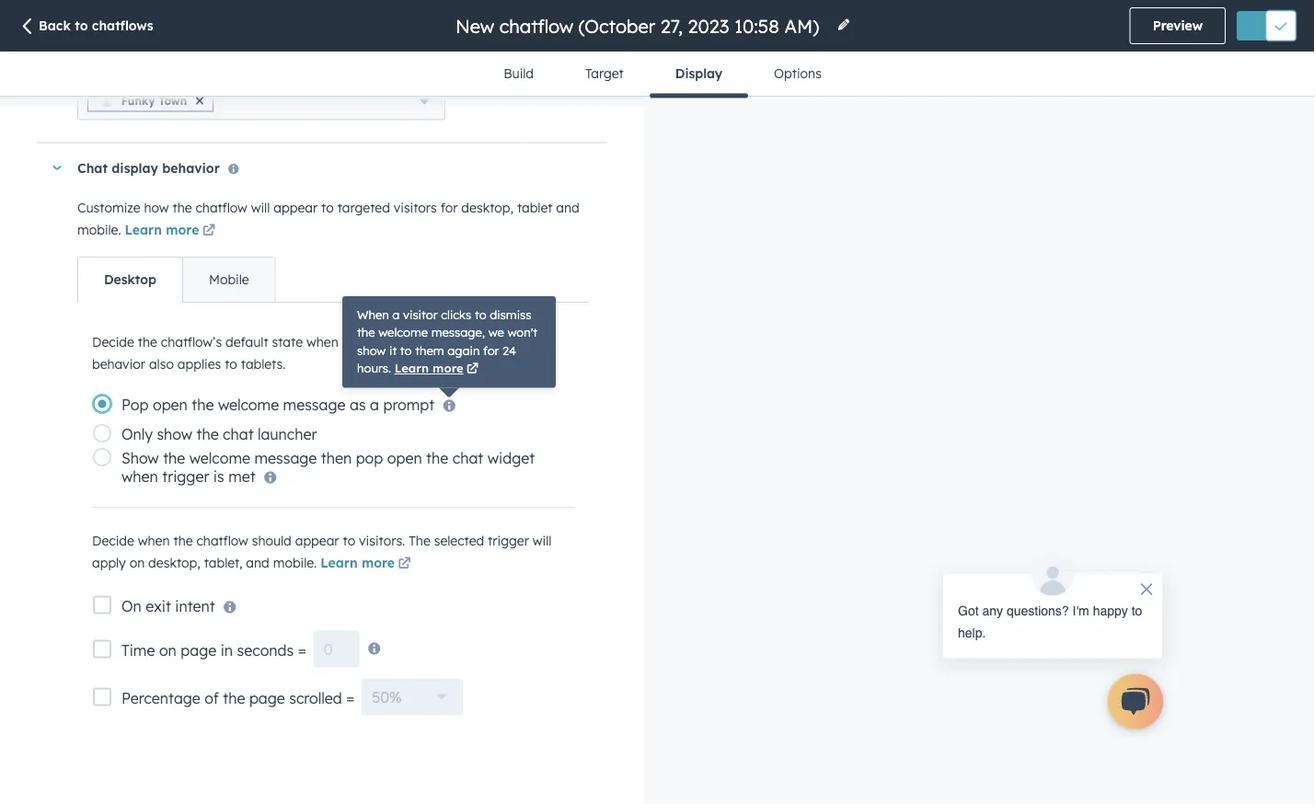Task type: describe. For each thing, give the bounding box(es) containing it.
desktop inside decide the chatflow's default state when triggers are met. desktop display behavior also applies to tablets.
[[447, 334, 497, 350]]

hours.
[[357, 361, 391, 376]]

to right clicks
[[475, 307, 486, 322]]

build button
[[478, 52, 559, 96]]

options button
[[748, 52, 847, 96]]

questions?
[[1007, 603, 1069, 618]]

to inside got any questions? i'm happy to help.
[[1132, 603, 1142, 618]]

mobile link
[[182, 258, 275, 302]]

scrolled
[[289, 689, 342, 707]]

learn more link for will
[[125, 220, 218, 242]]

none text field inside tab panel
[[314, 631, 360, 668]]

display
[[675, 65, 722, 81]]

to inside decide the chatflow's default state when triggers are met. desktop display behavior also applies to tablets.
[[225, 356, 237, 373]]

more for will
[[166, 222, 199, 238]]

visitor
[[403, 307, 438, 322]]

how
[[144, 200, 169, 216]]

1 horizontal spatial on
[[159, 641, 177, 660]]

welcome message status
[[924, 552, 1163, 659]]

back
[[39, 17, 71, 34]]

the up only show the chat launcher
[[192, 396, 214, 414]]

funky town button
[[77, 84, 445, 120]]

when inside decide the chatflow's default state when triggers are met. desktop display behavior also applies to tablets.
[[306, 334, 338, 350]]

the up is
[[196, 425, 219, 444]]

message inside show the welcome message then pop open the chat widget when trigger is met
[[254, 449, 317, 468]]

welcome inside when a visitor clicks to dismiss the welcome message, we won't show it to them again for 24 hours.
[[378, 325, 428, 340]]

welcome inside show the welcome message then pop open the chat widget when trigger is met
[[189, 449, 250, 468]]

learn for to
[[394, 361, 429, 376]]

on
[[121, 597, 142, 615]]

the inside decide when the chatflow should appear to visitors. the selected trigger will apply on desktop, tablet, and mobile.
[[173, 533, 193, 549]]

any
[[982, 603, 1003, 618]]

= for percentage of the page scrolled =
[[346, 689, 354, 707]]

caret image
[[52, 166, 63, 171]]

pop open the welcome message as a prompt
[[121, 396, 434, 414]]

appear for should
[[295, 533, 339, 549]]

learn more link for to
[[394, 361, 481, 379]]

show the welcome message then pop open the chat widget when trigger is met
[[121, 449, 535, 486]]

0 horizontal spatial open
[[153, 396, 188, 414]]

back to chatflows
[[39, 17, 153, 34]]

visitors
[[394, 200, 437, 216]]

for inside when a visitor clicks to dismiss the welcome message, we won't show it to them again for 24 hours.
[[483, 343, 499, 358]]

chat inside show the welcome message then pop open the chat widget when trigger is met
[[452, 449, 483, 468]]

got
[[958, 603, 979, 618]]

build
[[503, 65, 534, 81]]

display inside decide the chatflow's default state when triggers are met. desktop display behavior also applies to tablets.
[[501, 334, 544, 350]]

when a visitor clicks to dismiss the welcome message, we won't show it to them again for 24 hours.
[[357, 307, 538, 376]]

selected
[[434, 533, 484, 549]]

the inside when a visitor clicks to dismiss the welcome message, we won't show it to them again for 24 hours.
[[357, 325, 375, 340]]

will inside decide when the chatflow should appear to visitors. the selected trigger will apply on desktop, tablet, and mobile.
[[533, 533, 552, 549]]

link opens in a new window image inside learn more link
[[466, 363, 478, 376]]

chat display behavior
[[77, 160, 220, 176]]

pop
[[356, 449, 383, 468]]

apply
[[92, 555, 126, 571]]

met.
[[416, 334, 443, 350]]

mobile. inside the "customize how the chatflow will appear to targeted visitors for desktop, tablet and mobile."
[[77, 222, 121, 238]]

customize
[[77, 200, 140, 216]]

as
[[350, 396, 366, 414]]

preview button
[[1130, 7, 1226, 44]]

time
[[121, 641, 155, 660]]

preview
[[1153, 17, 1203, 34]]

met
[[228, 468, 255, 486]]

state
[[272, 334, 303, 350]]

of
[[205, 689, 219, 707]]

percentage of the page scrolled =
[[121, 689, 354, 707]]

on exit intent
[[121, 597, 215, 615]]

widget
[[487, 449, 535, 468]]

more for should
[[362, 555, 395, 571]]

when
[[357, 307, 389, 322]]

1 link opens in a new window image from the top
[[466, 361, 478, 379]]

chat display behavior button
[[37, 143, 589, 193]]

is
[[213, 468, 224, 486]]

1 horizontal spatial page
[[249, 689, 285, 707]]

display inside dropdown button
[[112, 160, 158, 176]]

we
[[488, 325, 504, 340]]

to right it
[[400, 343, 412, 358]]

again
[[447, 343, 480, 358]]

funky town
[[121, 94, 187, 108]]

for inside the "customize how the chatflow will appear to targeted visitors for desktop, tablet and mobile."
[[441, 200, 458, 216]]

will inside the "customize how the chatflow will appear to targeted visitors for desktop, tablet and mobile."
[[251, 200, 270, 216]]

50% button
[[362, 679, 463, 716]]

mobile
[[209, 272, 249, 288]]

behavior inside decide the chatflow's default state when triggers are met. desktop display behavior also applies to tablets.
[[92, 356, 145, 373]]

only show the chat launcher
[[121, 425, 317, 444]]

seconds
[[237, 641, 294, 660]]

close image
[[196, 97, 204, 105]]

got any questions? i'm happy to help. button
[[942, 552, 1163, 659]]

learn more for to
[[394, 361, 463, 376]]

town
[[158, 94, 187, 108]]

and inside decide when the chatflow should appear to visitors. the selected trigger will apply on desktop, tablet, and mobile.
[[246, 555, 269, 571]]

visitors.
[[359, 533, 405, 549]]

trigger inside decide when the chatflow should appear to visitors. the selected trigger will apply on desktop, tablet, and mobile.
[[488, 533, 529, 549]]

prompt
[[383, 396, 434, 414]]

funky
[[121, 94, 155, 108]]

target
[[585, 65, 624, 81]]

desktop, inside the "customize how the chatflow will appear to targeted visitors for desktop, tablet and mobile."
[[461, 200, 513, 216]]

them
[[415, 343, 444, 358]]

= for time on page in seconds =
[[298, 641, 306, 660]]

tablets.
[[241, 356, 286, 373]]

chatflow for will
[[196, 200, 247, 216]]

triggers
[[342, 334, 389, 350]]

0 vertical spatial chat
[[223, 425, 254, 444]]



Task type: locate. For each thing, give the bounding box(es) containing it.
0 vertical spatial for
[[441, 200, 458, 216]]

learn more down how
[[125, 222, 199, 238]]

1 vertical spatial appear
[[295, 533, 339, 549]]

a right 'when'
[[392, 307, 400, 322]]

1 vertical spatial when
[[121, 468, 158, 486]]

the
[[172, 200, 192, 216], [357, 325, 375, 340], [138, 334, 157, 350], [192, 396, 214, 414], [196, 425, 219, 444], [163, 449, 185, 468], [426, 449, 448, 468], [173, 533, 193, 549], [223, 689, 245, 707]]

0 vertical spatial a
[[392, 307, 400, 322]]

learn more link down how
[[125, 220, 218, 242]]

dismiss
[[490, 307, 531, 322]]

1 horizontal spatial will
[[533, 533, 552, 549]]

behavior left also at the top left
[[92, 356, 145, 373]]

0 vertical spatial decide
[[92, 334, 134, 350]]

when inside decide when the chatflow should appear to visitors. the selected trigger will apply on desktop, tablet, and mobile.
[[138, 533, 170, 549]]

1 vertical spatial will
[[533, 533, 552, 549]]

1 horizontal spatial mobile.
[[273, 555, 317, 571]]

1 vertical spatial for
[[483, 343, 499, 358]]

chatflow's
[[161, 334, 222, 350]]

1 vertical spatial desktop
[[447, 334, 497, 350]]

decide
[[92, 334, 134, 350], [92, 533, 134, 549]]

1 vertical spatial a
[[370, 396, 379, 414]]

desktop down clicks
[[447, 334, 497, 350]]

pop
[[121, 396, 149, 414]]

1 vertical spatial message
[[254, 449, 317, 468]]

0 horizontal spatial display
[[112, 160, 158, 176]]

page
[[181, 641, 216, 660], [249, 689, 285, 707]]

percentage
[[121, 689, 200, 707]]

target button
[[559, 52, 649, 96]]

0 horizontal spatial behavior
[[92, 356, 145, 373]]

message,
[[431, 325, 485, 340]]

to left "visitors."
[[343, 533, 355, 549]]

the right 'show'
[[163, 449, 185, 468]]

1 vertical spatial trigger
[[488, 533, 529, 549]]

the down prompt
[[426, 449, 448, 468]]

decide inside decide the chatflow's default state when triggers are met. desktop display behavior also applies to tablets.
[[92, 334, 134, 350]]

help.
[[958, 625, 986, 640]]

targeted
[[337, 200, 390, 216]]

2 link opens in a new window image from the top
[[466, 363, 478, 376]]

the right how
[[172, 200, 192, 216]]

the inside the "customize how the chatflow will appear to targeted visitors for desktop, tablet and mobile."
[[172, 200, 192, 216]]

learn more inside tab panel
[[320, 555, 395, 571]]

0 horizontal spatial learn
[[125, 222, 162, 238]]

0 horizontal spatial mobile.
[[77, 222, 121, 238]]

0 horizontal spatial will
[[251, 200, 270, 216]]

tablet
[[517, 200, 553, 216]]

learn for should
[[320, 555, 358, 571]]

to down default at the top left of page
[[225, 356, 237, 373]]

learn more link for should
[[320, 554, 414, 576]]

0 vertical spatial mobile.
[[77, 222, 121, 238]]

1 horizontal spatial trigger
[[488, 533, 529, 549]]

1 horizontal spatial display
[[501, 334, 544, 350]]

the up also at the top left
[[138, 334, 157, 350]]

for right visitors
[[441, 200, 458, 216]]

to inside decide when the chatflow should appear to visitors. the selected trigger will apply on desktop, tablet, and mobile.
[[343, 533, 355, 549]]

0 vertical spatial behavior
[[162, 160, 220, 176]]

learn more down "visitors."
[[320, 555, 395, 571]]

chatflows
[[92, 17, 153, 34]]

None text field
[[314, 631, 360, 668]]

0 vertical spatial desktop
[[104, 272, 156, 288]]

1 decide from the top
[[92, 334, 134, 350]]

1 horizontal spatial =
[[346, 689, 354, 707]]

welcome
[[378, 325, 428, 340], [218, 396, 279, 414], [189, 449, 250, 468]]

2 vertical spatial learn more
[[320, 555, 395, 571]]

tablet,
[[204, 555, 242, 571]]

when down only
[[121, 468, 158, 486]]

0 vertical spatial and
[[556, 200, 580, 216]]

decide for decide when the chatflow should appear to visitors. the selected trigger will apply on desktop, tablet, and mobile.
[[92, 533, 134, 549]]

50%
[[372, 688, 402, 707]]

the down 'when'
[[357, 325, 375, 340]]

back to chatflows button
[[18, 17, 153, 37]]

0 vertical spatial learn
[[125, 222, 162, 238]]

also
[[149, 356, 174, 373]]

0 vertical spatial will
[[251, 200, 270, 216]]

1 horizontal spatial a
[[392, 307, 400, 322]]

0 vertical spatial more
[[166, 222, 199, 238]]

appear inside the "customize how the chatflow will appear to targeted visitors for desktop, tablet and mobile."
[[274, 200, 318, 216]]

2 vertical spatial when
[[138, 533, 170, 549]]

options
[[774, 65, 822, 81]]

None field
[[454, 13, 825, 38]]

2 vertical spatial learn more link
[[320, 554, 414, 576]]

0 horizontal spatial and
[[246, 555, 269, 571]]

desktop
[[104, 272, 156, 288], [447, 334, 497, 350]]

0 vertical spatial learn more
[[125, 222, 199, 238]]

trigger right the selected on the left bottom of the page
[[488, 533, 529, 549]]

=
[[298, 641, 306, 660], [346, 689, 354, 707]]

trigger
[[162, 468, 209, 486], [488, 533, 529, 549]]

1 vertical spatial behavior
[[92, 356, 145, 373]]

0 vertical spatial display
[[112, 160, 158, 176]]

learn more link down "visitors."
[[320, 554, 414, 576]]

tab list
[[77, 257, 276, 303]]

to
[[75, 17, 88, 34], [321, 200, 334, 216], [475, 307, 486, 322], [400, 343, 412, 358], [225, 356, 237, 373], [343, 533, 355, 549], [1132, 603, 1142, 618]]

more down how
[[166, 222, 199, 238]]

a inside when a visitor clicks to dismiss the welcome message, we won't show it to them again for 24 hours.
[[392, 307, 400, 322]]

display down dismiss
[[501, 334, 544, 350]]

0 vertical spatial on
[[129, 555, 145, 571]]

decide the chatflow's default state when triggers are met. desktop display behavior also applies to tablets.
[[92, 334, 544, 373]]

for
[[441, 200, 458, 216], [483, 343, 499, 358]]

2 horizontal spatial more
[[433, 361, 463, 376]]

then
[[321, 449, 352, 468]]

more
[[166, 222, 199, 238], [433, 361, 463, 376], [362, 555, 395, 571]]

the right of
[[223, 689, 245, 707]]

applies
[[177, 356, 221, 373]]

0 horizontal spatial on
[[129, 555, 145, 571]]

appear inside decide when the chatflow should appear to visitors. the selected trigger will apply on desktop, tablet, and mobile.
[[295, 533, 339, 549]]

message
[[283, 396, 346, 414], [254, 449, 317, 468]]

i'm
[[1072, 603, 1089, 618]]

learn more link down the them
[[394, 361, 481, 379]]

desktop, up the on exit intent in the left of the page
[[148, 555, 200, 571]]

learn more for will
[[125, 222, 199, 238]]

2 vertical spatial more
[[362, 555, 395, 571]]

1 vertical spatial desktop,
[[148, 555, 200, 571]]

page down seconds
[[249, 689, 285, 707]]

on
[[129, 555, 145, 571], [159, 641, 177, 660]]

more down again
[[433, 361, 463, 376]]

for left 24
[[483, 343, 499, 358]]

1 vertical spatial welcome
[[218, 396, 279, 414]]

on right time
[[159, 641, 177, 660]]

chatflow
[[196, 200, 247, 216], [196, 533, 248, 549]]

chatflow for should
[[196, 533, 248, 549]]

exit
[[146, 597, 171, 615]]

desktop link
[[78, 258, 182, 302]]

intent
[[175, 597, 215, 615]]

show right only
[[157, 425, 192, 444]]

won't
[[507, 325, 538, 340]]

time on page in seconds =
[[121, 641, 306, 660]]

learn for will
[[125, 222, 162, 238]]

message up launcher
[[283, 396, 346, 414]]

page left in
[[181, 641, 216, 660]]

navigation
[[478, 52, 847, 98]]

chat up met
[[223, 425, 254, 444]]

24
[[502, 343, 516, 358]]

1 vertical spatial on
[[159, 641, 177, 660]]

trigger inside show the welcome message then pop open the chat widget when trigger is met
[[162, 468, 209, 486]]

decide up apply
[[92, 533, 134, 549]]

it
[[389, 343, 397, 358]]

learn more down the them
[[394, 361, 463, 376]]

and right tablet
[[556, 200, 580, 216]]

tab panel
[[77, 302, 589, 730]]

0 horizontal spatial trigger
[[162, 468, 209, 486]]

2 decide from the top
[[92, 533, 134, 549]]

0 vertical spatial when
[[306, 334, 338, 350]]

0 horizontal spatial show
[[157, 425, 192, 444]]

chatflow inside the "customize how the chatflow will appear to targeted visitors for desktop, tablet and mobile."
[[196, 200, 247, 216]]

0 vertical spatial page
[[181, 641, 216, 660]]

mobile. down customize
[[77, 222, 121, 238]]

chat
[[77, 160, 108, 176]]

decide when the chatflow should appear to visitors. the selected trigger will apply on desktop, tablet, and mobile.
[[92, 533, 552, 571]]

0 vertical spatial desktop,
[[461, 200, 513, 216]]

0 horizontal spatial desktop
[[104, 272, 156, 288]]

1 vertical spatial open
[[387, 449, 422, 468]]

appear down chat display behavior dropdown button
[[274, 200, 318, 216]]

behavior
[[162, 160, 220, 176], [92, 356, 145, 373]]

1 vertical spatial learn more link
[[394, 361, 481, 379]]

1 vertical spatial chat
[[452, 449, 483, 468]]

when
[[306, 334, 338, 350], [121, 468, 158, 486], [138, 533, 170, 549]]

1 horizontal spatial more
[[362, 555, 395, 571]]

got any questions? i'm happy to help.
[[958, 603, 1142, 640]]

launcher
[[258, 425, 317, 444]]

1 horizontal spatial desktop,
[[461, 200, 513, 216]]

the
[[409, 533, 430, 549]]

0 horizontal spatial for
[[441, 200, 458, 216]]

a
[[392, 307, 400, 322], [370, 396, 379, 414]]

will right the selected on the left bottom of the page
[[533, 533, 552, 549]]

clicks
[[441, 307, 471, 322]]

trigger left is
[[162, 468, 209, 486]]

welcome up only show the chat launcher
[[218, 396, 279, 414]]

when up exit on the left
[[138, 533, 170, 549]]

got any questions? i'm happy to help. status
[[958, 599, 1147, 644]]

message down launcher
[[254, 449, 317, 468]]

more for to
[[433, 361, 463, 376]]

on right apply
[[129, 555, 145, 571]]

1 vertical spatial chatflow
[[196, 533, 248, 549]]

chat
[[223, 425, 254, 444], [452, 449, 483, 468]]

desktop, left tablet
[[461, 200, 513, 216]]

and inside the "customize how the chatflow will appear to targeted visitors for desktop, tablet and mobile."
[[556, 200, 580, 216]]

0 horizontal spatial more
[[166, 222, 199, 238]]

mobile. inside decide when the chatflow should appear to visitors. the selected trigger will apply on desktop, tablet, and mobile.
[[273, 555, 317, 571]]

0 vertical spatial show
[[357, 343, 386, 358]]

1 vertical spatial learn
[[394, 361, 429, 376]]

learn more for should
[[320, 555, 395, 571]]

to inside the "customize how the chatflow will appear to targeted visitors for desktop, tablet and mobile."
[[321, 200, 334, 216]]

show
[[121, 449, 159, 468]]

default
[[225, 334, 268, 350]]

0 vertical spatial =
[[298, 641, 306, 660]]

more inside tab panel
[[362, 555, 395, 571]]

welcome down only show the chat launcher
[[189, 449, 250, 468]]

chat left "widget"
[[452, 449, 483, 468]]

link opens in a new window image
[[466, 361, 478, 379], [466, 363, 478, 376]]

0 vertical spatial chatflow
[[196, 200, 247, 216]]

0 vertical spatial message
[[283, 396, 346, 414]]

open right pop
[[153, 396, 188, 414]]

1 horizontal spatial learn
[[320, 555, 358, 571]]

will down chat display behavior dropdown button
[[251, 200, 270, 216]]

and down should
[[246, 555, 269, 571]]

1 vertical spatial learn more
[[394, 361, 463, 376]]

chatflow up tablet,
[[196, 533, 248, 549]]

behavior up how
[[162, 160, 220, 176]]

1 vertical spatial mobile.
[[273, 555, 317, 571]]

customize how the chatflow will appear to targeted visitors for desktop, tablet and mobile.
[[77, 200, 580, 238]]

the inside decide the chatflow's default state when triggers are met. desktop display behavior also applies to tablets.
[[138, 334, 157, 350]]

chatflow right how
[[196, 200, 247, 216]]

to right 'happy'
[[1132, 603, 1142, 618]]

open right the 'pop'
[[387, 449, 422, 468]]

1 vertical spatial page
[[249, 689, 285, 707]]

0 horizontal spatial page
[[181, 641, 216, 660]]

0 horizontal spatial desktop,
[[148, 555, 200, 571]]

only
[[121, 425, 153, 444]]

1 vertical spatial decide
[[92, 533, 134, 549]]

1 horizontal spatial chat
[[452, 449, 483, 468]]

1 horizontal spatial for
[[483, 343, 499, 358]]

1 horizontal spatial desktop
[[447, 334, 497, 350]]

tab panel containing pop open the welcome message as a prompt
[[77, 302, 589, 730]]

1 vertical spatial and
[[246, 555, 269, 571]]

show up hours.
[[357, 343, 386, 358]]

0 vertical spatial welcome
[[378, 325, 428, 340]]

0 vertical spatial learn more link
[[125, 220, 218, 242]]

tab list containing desktop
[[77, 257, 276, 303]]

link opens in a new window image
[[202, 220, 215, 242], [202, 225, 215, 238], [398, 554, 411, 576], [398, 558, 411, 571]]

happy
[[1093, 603, 1128, 618]]

1 horizontal spatial show
[[357, 343, 386, 358]]

more down "visitors."
[[362, 555, 395, 571]]

1 vertical spatial more
[[433, 361, 463, 376]]

appear right should
[[295, 533, 339, 549]]

desktop down customize
[[104, 272, 156, 288]]

when right state
[[306, 334, 338, 350]]

the up intent
[[173, 533, 193, 549]]

0 vertical spatial open
[[153, 396, 188, 414]]

1 horizontal spatial and
[[556, 200, 580, 216]]

desktop, inside decide when the chatflow should appear to visitors. the selected trigger will apply on desktop, tablet, and mobile.
[[148, 555, 200, 571]]

2 vertical spatial welcome
[[189, 449, 250, 468]]

decide for decide the chatflow's default state when triggers are met. desktop display behavior also applies to tablets.
[[92, 334, 134, 350]]

0 vertical spatial appear
[[274, 200, 318, 216]]

when inside show the welcome message then pop open the chat widget when trigger is met
[[121, 468, 158, 486]]

1 horizontal spatial behavior
[[162, 160, 220, 176]]

learn more
[[125, 222, 199, 238], [394, 361, 463, 376], [320, 555, 395, 571]]

to left "targeted"
[[321, 200, 334, 216]]

0 horizontal spatial a
[[370, 396, 379, 414]]

2 vertical spatial learn
[[320, 555, 358, 571]]

behavior inside dropdown button
[[162, 160, 220, 176]]

in
[[221, 641, 233, 660]]

1 vertical spatial =
[[346, 689, 354, 707]]

appear for will
[[274, 200, 318, 216]]

to inside back to chatflows button
[[75, 17, 88, 34]]

0 horizontal spatial =
[[298, 641, 306, 660]]

show inside when a visitor clicks to dismiss the welcome message, we won't show it to them again for 24 hours.
[[357, 343, 386, 358]]

desktop inside tab list
[[104, 272, 156, 288]]

2 horizontal spatial learn
[[394, 361, 429, 376]]

navigation containing build
[[478, 52, 847, 98]]

1 vertical spatial show
[[157, 425, 192, 444]]

decide inside decide when the chatflow should appear to visitors. the selected trigger will apply on desktop, tablet, and mobile.
[[92, 533, 134, 549]]

decide down desktop link
[[92, 334, 134, 350]]

open
[[153, 396, 188, 414], [387, 449, 422, 468]]

chatflow inside decide when the chatflow should appear to visitors. the selected trigger will apply on desktop, tablet, and mobile.
[[196, 533, 248, 549]]

welcome up it
[[378, 325, 428, 340]]

= right seconds
[[298, 641, 306, 660]]

learn more link
[[125, 220, 218, 242], [394, 361, 481, 379], [320, 554, 414, 576]]

0 vertical spatial trigger
[[162, 468, 209, 486]]

are
[[393, 334, 413, 350]]

on inside decide when the chatflow should appear to visitors. the selected trigger will apply on desktop, tablet, and mobile.
[[129, 555, 145, 571]]

open inside show the welcome message then pop open the chat widget when trigger is met
[[387, 449, 422, 468]]

display right chat
[[112, 160, 158, 176]]

a right as at the left
[[370, 396, 379, 414]]

should
[[252, 533, 292, 549]]

to right back
[[75, 17, 88, 34]]

= right scrolled
[[346, 689, 354, 707]]

display button
[[649, 52, 748, 98]]

0 horizontal spatial chat
[[223, 425, 254, 444]]

1 vertical spatial display
[[501, 334, 544, 350]]

mobile. down should
[[273, 555, 317, 571]]

1 horizontal spatial open
[[387, 449, 422, 468]]



Task type: vqa. For each thing, say whether or not it's contained in the screenshot.
the bottom will
yes



